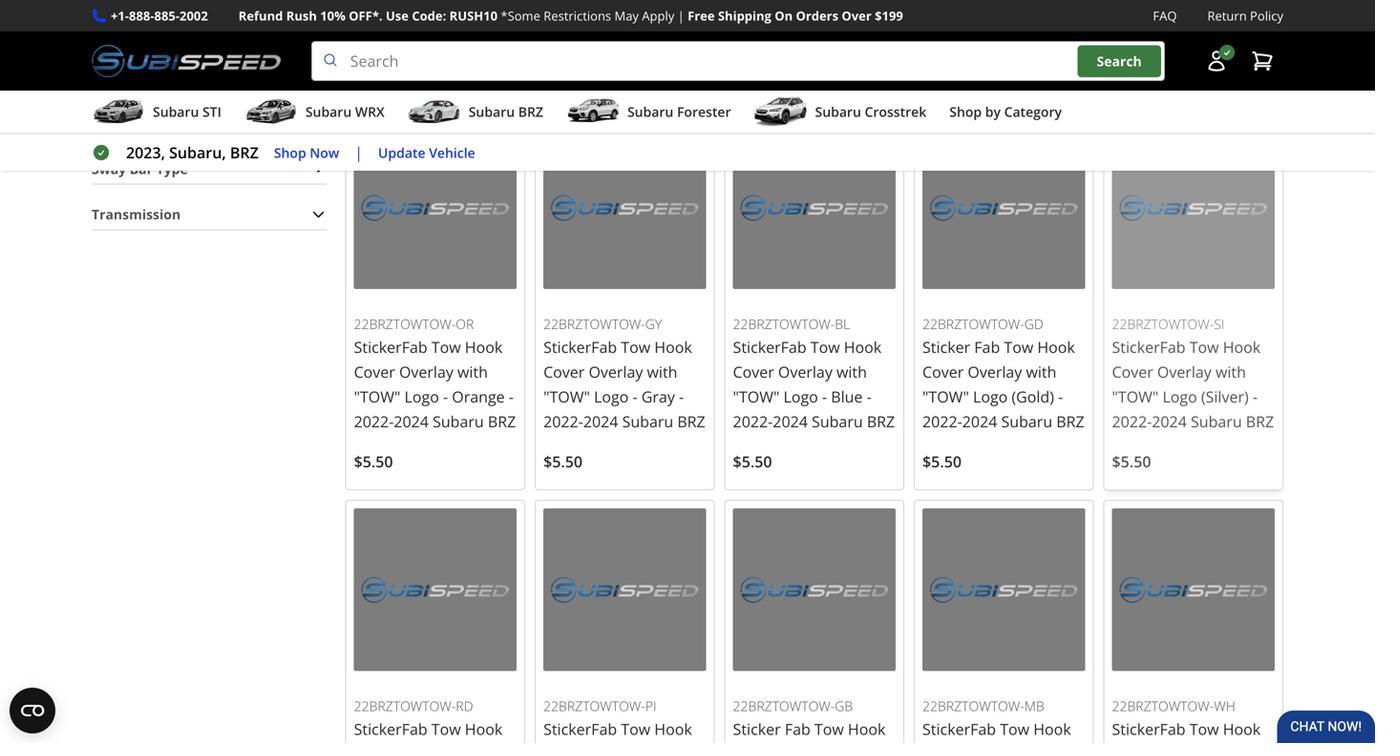 Task type: describe. For each thing, give the bounding box(es) containing it.
bar
[[130, 160, 153, 178]]

+1-888-885-2002
[[111, 7, 208, 24]]

stickerfab tow hook cover overlay with "tow" logo (pink) - 2022-2024 subaru brz image
[[543, 509, 706, 672]]

5 $4.95 from the left
[[1112, 69, 1151, 90]]

6 - from the left
[[679, 387, 684, 407]]

+1-888-885-2002 link
[[111, 6, 208, 26]]

faq link
[[1153, 6, 1177, 26]]

shop by category button
[[949, 95, 1062, 133]]

22brztowtow- for 22brztowtow-gy stickerfab tow hook cover overlay with "tow" logo - gray - 2022-2024 subaru brz
[[543, 315, 645, 333]]

rd
[[456, 698, 473, 716]]

blue
[[831, 387, 863, 407]]

pi
[[645, 698, 657, 716]]

hook for 22brztowtow-gy stickerfab tow hook cover overlay with "tow" logo - gray - 2022-2024 subaru brz
[[654, 337, 692, 358]]

subaru inside 22brztowtow-gy stickerfab tow hook cover overlay with "tow" logo - gray - 2022-2024 subaru brz
[[622, 412, 673, 432]]

(gold)
[[1012, 387, 1054, 407]]

brz inside 22brztowtow-bl stickerfab tow hook cover overlay with "tow" logo - blue - 2022-2024 subaru brz
[[867, 412, 895, 432]]

22brztowtow-bl stickerfab tow hook cover overlay with "tow" logo - blue - 2022-2024 subaru brz
[[733, 315, 895, 432]]

search input field
[[311, 41, 1165, 81]]

2 - from the left
[[509, 387, 514, 407]]

subaru sti
[[153, 103, 221, 121]]

2024 for (gold)
[[962, 412, 997, 432]]

rush10
[[449, 7, 498, 24]]

bl
[[835, 315, 850, 333]]

cover for stickerfab tow hook cover overlay with "tow" logo - blue - 2022-2024 subaru brz
[[733, 362, 774, 383]]

brz inside 22brztowtow-gy stickerfab tow hook cover overlay with "tow" logo - gray - 2022-2024 subaru brz
[[677, 412, 705, 432]]

cover for stickerfab tow hook cover overlay with "tow" logo (silver) - 2022-2024 subaru brz
[[1112, 362, 1153, 383]]

type
[[156, 160, 188, 178]]

tow for 22brztowtow-or stickerfab tow hook cover overlay with "tow" logo - orange - 2022-2024 subaru brz
[[431, 337, 461, 358]]

brz inside 22brztowtow-gd sticker fab tow hook cover overlay with "tow" logo (gold) - 2022-2024 subaru brz
[[1056, 412, 1084, 432]]

on
[[775, 7, 793, 24]]

sway bar type
[[92, 160, 188, 178]]

forester
[[677, 103, 731, 121]]

22brztowtow-gb sticker fab tow hook
[[733, 698, 886, 744]]

sticker fab tow hook cover overlay with "tow" logo (gold) - 2022-2024 subaru brz image
[[922, 127, 1085, 290]]

return
[[1207, 7, 1247, 24]]

a subaru crosstrek thumbnail image image
[[754, 98, 807, 126]]

(silver)
[[1201, 387, 1249, 407]]

888-
[[129, 7, 154, 24]]

subaru wrx
[[305, 103, 385, 121]]

sticker fab tow hook cover overlay with "tow" logo (gloss black) - 2022-2024 subaru brz image
[[733, 509, 896, 672]]

may
[[614, 7, 639, 24]]

subaru inside 22brztowtow-gd sticker fab tow hook cover overlay with "tow" logo (gold) - 2022-2024 subaru brz
[[1001, 412, 1052, 432]]

hook for 22brztowtow-si stickerfab tow hook cover overlay with "tow" logo (silver) - 2022-2024 subaru brz
[[1223, 337, 1261, 358]]

refund
[[238, 7, 283, 24]]

hook for 22brztowtow-wh stickerfab tow hook
[[1223, 720, 1261, 740]]

stickerfab for 22brztowtow-or stickerfab tow hook cover overlay with "tow" logo - orange - 2022-2024 subaru brz
[[354, 337, 427, 358]]

overlay for stickerfab tow hook cover overlay with "tow" logo - orange - 2022-2024 subaru brz
[[399, 362, 453, 383]]

update vehicle button
[[378, 142, 475, 164]]

5 - from the left
[[633, 387, 638, 407]]

22brztowtow- for 22brztowtow-mb stickerfab tow hook
[[922, 698, 1024, 716]]

2022- for sticker fab tow hook cover overlay with "tow" logo (gold) - 2022-2024 subaru brz
[[922, 412, 962, 432]]

subaru brz
[[469, 103, 543, 121]]

sway
[[92, 160, 126, 178]]

vehicle
[[429, 143, 475, 162]]

2023, subaru, brz
[[126, 142, 259, 163]]

shop now link
[[274, 142, 339, 164]]

subaru inside "subaru forester" dropdown button
[[627, 103, 674, 121]]

stickerfab for 22brztowtow-wh stickerfab tow hook
[[1112, 720, 1186, 740]]

stickerfab tow hook cover overlay with "tow" logo - white - 2022-2024 subaru brz image
[[1112, 509, 1275, 672]]

- inside 22brztowtow-gd sticker fab tow hook cover overlay with "tow" logo (gold) - 2022-2024 subaru brz
[[1058, 387, 1063, 407]]

2022- for stickerfab tow hook cover overlay with "tow" logo - orange - 2022-2024 subaru brz
[[354, 412, 394, 432]]

logo for stickerfab tow hook cover overlay with "tow" logo - orange - 2022-2024 subaru brz
[[404, 387, 439, 407]]

gd
[[1024, 315, 1043, 333]]

search button
[[1078, 45, 1161, 77]]

logo for stickerfab tow hook cover overlay with "tow" logo - gray - 2022-2024 subaru brz
[[594, 387, 629, 407]]

tow for 22brztowtow-rd stickerfab tow hook
[[431, 720, 461, 740]]

subaru inside 'subaru brz' dropdown button
[[469, 103, 515, 121]]

by
[[985, 103, 1001, 121]]

a subaru forester thumbnail image image
[[566, 98, 620, 126]]

stickerfab tow hook cover overlay with "tow" logo (silver) - 2022-2024 subaru brz image
[[1112, 127, 1275, 290]]

hook for 22brztowtow-bl stickerfab tow hook cover overlay with "tow" logo - blue - 2022-2024 subaru brz
[[844, 337, 882, 358]]

2022- inside 22brztowtow-si stickerfab tow hook cover overlay with "tow" logo (silver) - 2022-2024 subaru brz
[[1112, 412, 1152, 432]]

$5.50 for stickerfab tow hook cover overlay with "tow" logo (silver) - 2022-2024 subaru brz
[[1112, 452, 1151, 472]]

0 horizontal spatial |
[[355, 142, 363, 163]]

update
[[378, 143, 425, 162]]

wh
[[1214, 698, 1235, 716]]

subaru forester button
[[566, 95, 731, 133]]

stickerfab tow hook cover overlay with "tow" logo - gray - 2022-2024 subaru brz image
[[543, 127, 706, 290]]

rush
[[286, 7, 317, 24]]

"tow" inside 22brztowtow-gd sticker fab tow hook cover overlay with "tow" logo (gold) - 2022-2024 subaru brz
[[922, 387, 969, 407]]

restrictions
[[544, 7, 611, 24]]

sticker for sticker fab tow hook
[[733, 720, 781, 740]]

cover for stickerfab tow hook cover overlay with "tow" logo - orange - 2022-2024 subaru brz
[[354, 362, 395, 383]]

22brztowtow-si stickerfab tow hook cover overlay with "tow" logo (silver) - 2022-2024 subaru brz
[[1112, 315, 1274, 432]]

with for stickerfab tow hook cover overlay with "tow" logo - gray - 2022-2024 subaru brz
[[647, 362, 677, 383]]

cover for stickerfab tow hook cover overlay with "tow" logo - gray - 2022-2024 subaru brz
[[543, 362, 585, 383]]

2022- for stickerfab tow hook cover overlay with "tow" logo - gray - 2022-2024 subaru brz
[[543, 412, 583, 432]]

sti
[[202, 103, 221, 121]]

subaru inside 22brztowtow-or stickerfab tow hook cover overlay with "tow" logo - orange - 2022-2024 subaru brz
[[433, 412, 484, 432]]

stickerfab for 22brztowtow-rd stickerfab tow hook
[[354, 720, 427, 740]]

stickerfab for 22brztowtow-bl stickerfab tow hook cover overlay with "tow" logo - blue - 2022-2024 subaru brz
[[733, 337, 807, 358]]

mb
[[1024, 698, 1044, 716]]

brz inside 22brztowtow-or stickerfab tow hook cover overlay with "tow" logo - orange - 2022-2024 subaru brz
[[488, 412, 516, 432]]

3 $4.95 link from the left
[[724, 0, 904, 109]]

2024 for blue
[[773, 412, 808, 432]]

with for stickerfab tow hook cover overlay with "tow" logo - blue - 2022-2024 subaru brz
[[837, 362, 867, 383]]

22brztowtow- for 22brztowtow-si stickerfab tow hook cover overlay with "tow" logo (silver) - 2022-2024 subaru brz
[[1112, 315, 1214, 333]]

subispeed logo image
[[92, 41, 281, 81]]

tow for 22brztowtow-gy stickerfab tow hook cover overlay with "tow" logo - gray - 2022-2024 subaru brz
[[621, 337, 650, 358]]

subaru inside 'subaru wrx' dropdown button
[[305, 103, 352, 121]]

2 $4.95 link from the left
[[535, 0, 715, 109]]

a subaru sti thumbnail image image
[[92, 98, 145, 126]]

22brztowtow-gy stickerfab tow hook cover overlay with "tow" logo - gray - 2022-2024 subaru brz
[[543, 315, 705, 432]]

return policy link
[[1207, 6, 1283, 26]]

hook inside 22brztowtow-gb sticker fab tow hook
[[848, 720, 886, 740]]

free
[[688, 7, 715, 24]]

"tow" for stickerfab tow hook cover overlay with "tow" logo - orange - 2022-2024 subaru brz
[[354, 387, 400, 407]]

transmission button
[[92, 200, 326, 230]]

now
[[310, 143, 339, 162]]

use
[[386, 7, 409, 24]]

button image
[[1205, 50, 1228, 73]]

category
[[1004, 103, 1062, 121]]

subaru brz button
[[408, 95, 543, 133]]

22brztowtow- for 22brztowtow-rd stickerfab tow hook
[[354, 698, 456, 716]]

stickerfab tow hook cover overlay with "tow" logo - black (matte) - 2022-2024 subaru brz image
[[922, 509, 1085, 672]]

2 $4.95 from the left
[[543, 69, 583, 90]]

orange
[[452, 387, 505, 407]]

shop now
[[274, 143, 339, 162]]

a subaru brz thumbnail image image
[[408, 98, 461, 126]]

22brztowtow-rd stickerfab tow hook
[[354, 698, 516, 744]]

+1-
[[111, 7, 129, 24]]

22brztowtow-or stickerfab tow hook cover overlay with "tow" logo - orange - 2022-2024 subaru brz
[[354, 315, 516, 432]]

transmission
[[92, 205, 181, 224]]

apply
[[642, 7, 674, 24]]

subaru inside 22brztowtow-bl stickerfab tow hook cover overlay with "tow" logo - blue - 2022-2024 subaru brz
[[812, 412, 863, 432]]

stickerfab for 22brztowtow-pi stickerfab tow hook
[[543, 720, 617, 740]]

wrx
[[355, 103, 385, 121]]

tow for 22brztowtow-pi stickerfab tow hook
[[621, 720, 650, 740]]

22brztowtow-mb stickerfab tow hook
[[922, 698, 1071, 744]]

tow inside 22brztowtow-gb sticker fab tow hook
[[814, 720, 844, 740]]

22brztowtow-wh stickerfab tow hook
[[1112, 698, 1274, 744]]

2024 inside 22brztowtow-si stickerfab tow hook cover overlay with "tow" logo (silver) - 2022-2024 subaru brz
[[1152, 412, 1187, 432]]



Task type: locate. For each thing, give the bounding box(es) containing it.
subaru
[[153, 103, 199, 121], [305, 103, 352, 121], [469, 103, 515, 121], [627, 103, 674, 121], [815, 103, 861, 121], [433, 412, 484, 432], [812, 412, 863, 432], [622, 412, 673, 432], [1001, 412, 1052, 432], [1191, 412, 1242, 432]]

$5.50 for sticker fab tow hook cover overlay with "tow" logo (gold) - 2022-2024 subaru brz
[[922, 452, 962, 472]]

3 "tow" from the left
[[543, 387, 590, 407]]

tow inside 22brztowtow-mb stickerfab tow hook
[[1000, 720, 1029, 740]]

3 cover from the left
[[543, 362, 585, 383]]

1 - from the left
[[443, 387, 448, 407]]

hook inside 22brztowtow-gd sticker fab tow hook cover overlay with "tow" logo (gold) - 2022-2024 subaru brz
[[1037, 337, 1075, 358]]

stickerfab inside 22brztowtow-mb stickerfab tow hook
[[922, 720, 996, 740]]

2024 for gray
[[583, 412, 618, 432]]

2 overlay from the left
[[778, 362, 833, 383]]

2024 for orange
[[394, 412, 429, 432]]

2 2022- from the left
[[733, 412, 773, 432]]

4 cover from the left
[[922, 362, 964, 383]]

$5.50 for stickerfab tow hook cover overlay with "tow" logo - gray - 2022-2024 subaru brz
[[543, 452, 583, 472]]

hook for 22brztowtow-rd stickerfab tow hook
[[465, 720, 503, 740]]

22brztowtow-pi stickerfab tow hook
[[543, 698, 705, 744]]

22brztowtow- inside 22brztowtow-bl stickerfab tow hook cover overlay with "tow" logo - blue - 2022-2024 subaru brz
[[733, 315, 835, 333]]

shop
[[949, 103, 982, 121], [274, 143, 306, 162]]

5 2024 from the left
[[1152, 412, 1187, 432]]

overlay for stickerfab tow hook cover overlay with "tow" logo (silver) - 2022-2024 subaru brz
[[1157, 362, 1212, 383]]

2022- inside 22brztowtow-bl stickerfab tow hook cover overlay with "tow" logo - blue - 2022-2024 subaru brz
[[733, 412, 773, 432]]

22brztowtow- inside the 22brztowtow-wh stickerfab tow hook
[[1112, 698, 1214, 716]]

$4.95 left button image
[[1112, 69, 1151, 90]]

- right the orange
[[509, 387, 514, 407]]

brz
[[518, 103, 543, 121], [230, 142, 259, 163], [488, 412, 516, 432], [867, 412, 895, 432], [677, 412, 705, 432], [1056, 412, 1084, 432], [1246, 412, 1274, 432]]

2 logo from the left
[[784, 387, 818, 407]]

tow down the bl
[[810, 337, 840, 358]]

hook down "gd" on the right
[[1037, 337, 1075, 358]]

overlay up (gold)
[[968, 362, 1022, 383]]

"tow"
[[354, 387, 400, 407], [733, 387, 780, 407], [543, 387, 590, 407], [922, 387, 969, 407], [1112, 387, 1159, 407]]

5 $4.95 link from the left
[[1103, 0, 1283, 109]]

22brztowtow- for 22brztowtow-bl stickerfab tow hook cover overlay with "tow" logo - blue - 2022-2024 subaru brz
[[733, 315, 835, 333]]

22brztowtow- inside 22brztowtow-gb sticker fab tow hook
[[733, 698, 835, 716]]

3 logo from the left
[[594, 387, 629, 407]]

"tow" for stickerfab tow hook cover overlay with "tow" logo (silver) - 2022-2024 subaru brz
[[1112, 387, 1159, 407]]

logo
[[404, 387, 439, 407], [784, 387, 818, 407], [594, 387, 629, 407], [973, 387, 1008, 407], [1163, 387, 1197, 407]]

22brztowtow- for 22brztowtow-pi stickerfab tow hook
[[543, 698, 645, 716]]

stickerfab inside 22brztowtow-bl stickerfab tow hook cover overlay with "tow" logo - blue - 2022-2024 subaru brz
[[733, 337, 807, 358]]

with inside 22brztowtow-or stickerfab tow hook cover overlay with "tow" logo - orange - 2022-2024 subaru brz
[[457, 362, 488, 383]]

4 with from the left
[[1026, 362, 1057, 383]]

22brztowtow- for 22brztowtow-or stickerfab tow hook cover overlay with "tow" logo - orange - 2022-2024 subaru brz
[[354, 315, 456, 333]]

overlay inside 22brztowtow-si stickerfab tow hook cover overlay with "tow" logo (silver) - 2022-2024 subaru brz
[[1157, 362, 1212, 383]]

hook inside 22brztowtow-gy stickerfab tow hook cover overlay with "tow" logo - gray - 2022-2024 subaru brz
[[654, 337, 692, 358]]

2024 inside 22brztowtow-or stickerfab tow hook cover overlay with "tow" logo - orange - 2022-2024 subaru brz
[[394, 412, 429, 432]]

subaru left forester
[[627, 103, 674, 121]]

$4.95 up a subaru crosstrek thumbnail image
[[733, 69, 772, 90]]

stickerfab inside 22brztowtow-pi stickerfab tow hook
[[543, 720, 617, 740]]

$4.95 up the a subaru forester thumbnail image
[[543, 69, 583, 90]]

3 - from the left
[[822, 387, 827, 407]]

logo left the blue
[[784, 387, 818, 407]]

tow down 'wh' on the bottom right of page
[[1190, 720, 1219, 740]]

- left the orange
[[443, 387, 448, 407]]

1 2024 from the left
[[394, 412, 429, 432]]

with inside 22brztowtow-gd sticker fab tow hook cover overlay with "tow" logo (gold) - 2022-2024 subaru brz
[[1026, 362, 1057, 383]]

with inside 22brztowtow-si stickerfab tow hook cover overlay with "tow" logo (silver) - 2022-2024 subaru brz
[[1216, 362, 1246, 383]]

fab for sticker fab tow hook
[[785, 720, 810, 740]]

1 "tow" from the left
[[354, 387, 400, 407]]

shop left by
[[949, 103, 982, 121]]

stickerfab inside the 22brztowtow-wh stickerfab tow hook
[[1112, 720, 1186, 740]]

overlay
[[399, 362, 453, 383], [778, 362, 833, 383], [589, 362, 643, 383], [968, 362, 1022, 383], [1157, 362, 1212, 383]]

- left gray
[[633, 387, 638, 407]]

tow inside 22brztowtow-bl stickerfab tow hook cover overlay with "tow" logo - blue - 2022-2024 subaru brz
[[810, 337, 840, 358]]

tow inside 22brztowtow-pi stickerfab tow hook
[[621, 720, 650, 740]]

overlay inside 22brztowtow-gy stickerfab tow hook cover overlay with "tow" logo - gray - 2022-2024 subaru brz
[[589, 362, 643, 383]]

1 horizontal spatial sticker
[[922, 337, 970, 358]]

subaru inside subaru sti dropdown button
[[153, 103, 199, 121]]

gray
[[641, 387, 675, 407]]

subaru down gray
[[622, 412, 673, 432]]

3 2024 from the left
[[583, 412, 618, 432]]

hook down pi
[[654, 720, 692, 740]]

hook for 22brztowtow-pi stickerfab tow hook
[[654, 720, 692, 740]]

with up (gold)
[[1026, 362, 1057, 383]]

1 vertical spatial fab
[[785, 720, 810, 740]]

5 $5.50 from the left
[[1112, 452, 1151, 472]]

5 "tow" from the left
[[1112, 387, 1159, 407]]

5 cover from the left
[[1112, 362, 1153, 383]]

- left the blue
[[822, 387, 827, 407]]

logo inside 22brztowtow-or stickerfab tow hook cover overlay with "tow" logo - orange - 2022-2024 subaru brz
[[404, 387, 439, 407]]

cover inside 22brztowtow-si stickerfab tow hook cover overlay with "tow" logo (silver) - 2022-2024 subaru brz
[[1112, 362, 1153, 383]]

4 2024 from the left
[[962, 412, 997, 432]]

subaru wrx button
[[244, 95, 385, 133]]

1 $4.95 link from the left
[[345, 0, 525, 109]]

1 logo from the left
[[404, 387, 439, 407]]

0 vertical spatial |
[[678, 7, 684, 24]]

5 overlay from the left
[[1157, 362, 1212, 383]]

stickerfab tow hook cover overlay with "tow" logo (red) - 2022-2024 subaru brz image
[[354, 509, 517, 672]]

tow inside 22brztowtow-si stickerfab tow hook cover overlay with "tow" logo (silver) - 2022-2024 subaru brz
[[1190, 337, 1219, 358]]

stickerfab inside 22brztowtow-si stickerfab tow hook cover overlay with "tow" logo (silver) - 2022-2024 subaru brz
[[1112, 337, 1186, 358]]

22brztowtow- inside the 22brztowtow-rd stickerfab tow hook
[[354, 698, 456, 716]]

hook inside 22brztowtow-mb stickerfab tow hook
[[1033, 720, 1071, 740]]

5 logo from the left
[[1163, 387, 1197, 407]]

4 "tow" from the left
[[922, 387, 969, 407]]

tow down si
[[1190, 337, 1219, 358]]

4 $4.95 from the left
[[922, 69, 962, 90]]

subaru down the orange
[[433, 412, 484, 432]]

overlay inside 22brztowtow-bl stickerfab tow hook cover overlay with "tow" logo - blue - 2022-2024 subaru brz
[[778, 362, 833, 383]]

$4.95 up the 'wrx'
[[354, 69, 393, 90]]

search
[[1097, 52, 1142, 70]]

hook
[[465, 337, 503, 358], [844, 337, 882, 358], [654, 337, 692, 358], [1037, 337, 1075, 358], [1223, 337, 1261, 358], [465, 720, 503, 740], [848, 720, 886, 740], [654, 720, 692, 740], [1033, 720, 1071, 740], [1223, 720, 1261, 740]]

shop inside dropdown button
[[949, 103, 982, 121]]

tow down 'gb'
[[814, 720, 844, 740]]

"tow" for stickerfab tow hook cover overlay with "tow" logo - blue - 2022-2024 subaru brz
[[733, 387, 780, 407]]

off*.
[[349, 7, 383, 24]]

with for stickerfab tow hook cover overlay with "tow" logo (silver) - 2022-2024 subaru brz
[[1216, 362, 1246, 383]]

shop left now
[[274, 143, 306, 162]]

22brztowtow-gd sticker fab tow hook cover overlay with "tow" logo (gold) - 2022-2024 subaru brz
[[922, 315, 1084, 432]]

subaru down the blue
[[812, 412, 863, 432]]

22brztowtow- inside 22brztowtow-mb stickerfab tow hook
[[922, 698, 1024, 716]]

hook for 22brztowtow-mb stickerfab tow hook
[[1033, 720, 1071, 740]]

logo for stickerfab tow hook cover overlay with "tow" logo - blue - 2022-2024 subaru brz
[[784, 387, 818, 407]]

stickerfab for 22brztowtow-mb stickerfab tow hook
[[922, 720, 996, 740]]

- right the blue
[[867, 387, 872, 407]]

logo for stickerfab tow hook cover overlay with "tow" logo (silver) - 2022-2024 subaru brz
[[1163, 387, 1197, 407]]

tow for 22brztowtow-wh stickerfab tow hook
[[1190, 720, 1219, 740]]

with up gray
[[647, 362, 677, 383]]

logo inside 22brztowtow-gd sticker fab tow hook cover overlay with "tow" logo (gold) - 2022-2024 subaru brz
[[973, 387, 1008, 407]]

stickerfab for 22brztowtow-gy stickerfab tow hook cover overlay with "tow" logo - gray - 2022-2024 subaru brz
[[543, 337, 617, 358]]

2 2024 from the left
[[773, 412, 808, 432]]

hook inside the 22brztowtow-wh stickerfab tow hook
[[1223, 720, 1261, 740]]

1 overlay from the left
[[399, 362, 453, 383]]

overlay up gray
[[589, 362, 643, 383]]

overlay inside 22brztowtow-or stickerfab tow hook cover overlay with "tow" logo - orange - 2022-2024 subaru brz
[[399, 362, 453, 383]]

with up the orange
[[457, 362, 488, 383]]

2 $5.50 from the left
[[543, 452, 583, 472]]

22brztowtow- inside 22brztowtow-gd sticker fab tow hook cover overlay with "tow" logo (gold) - 2022-2024 subaru brz
[[922, 315, 1024, 333]]

2 "tow" from the left
[[733, 387, 780, 407]]

subaru inside the subaru crosstrek dropdown button
[[815, 103, 861, 121]]

stickerfab inside 22brztowtow-or stickerfab tow hook cover overlay with "tow" logo - orange - 2022-2024 subaru brz
[[354, 337, 427, 358]]

hook down "or"
[[465, 337, 503, 358]]

shipping
[[718, 7, 771, 24]]

2 with from the left
[[837, 362, 867, 383]]

1 horizontal spatial shop
[[949, 103, 982, 121]]

policy
[[1250, 7, 1283, 24]]

4 logo from the left
[[973, 387, 1008, 407]]

sway bar type button
[[92, 155, 326, 184]]

22brztowtow- inside 22brztowtow-si stickerfab tow hook cover overlay with "tow" logo (silver) - 2022-2024 subaru brz
[[1112, 315, 1214, 333]]

subaru sti button
[[92, 95, 221, 133]]

stickerfab tow hook cover overlay with "tow" logo - blue - 2022-2024 subaru brz image
[[733, 127, 896, 290]]

885-
[[154, 7, 180, 24]]

1 with from the left
[[457, 362, 488, 383]]

"tow" inside 22brztowtow-or stickerfab tow hook cover overlay with "tow" logo - orange - 2022-2024 subaru brz
[[354, 387, 400, 407]]

$4.95 up crosstrek
[[922, 69, 962, 90]]

*some
[[501, 7, 540, 24]]

si
[[1214, 315, 1225, 333]]

0 vertical spatial sticker
[[922, 337, 970, 358]]

with for stickerfab tow hook cover overlay with "tow" logo - orange - 2022-2024 subaru brz
[[457, 362, 488, 383]]

0 vertical spatial fab
[[974, 337, 1000, 358]]

shop inside 'link'
[[274, 143, 306, 162]]

logo inside 22brztowtow-bl stickerfab tow hook cover overlay with "tow" logo - blue - 2022-2024 subaru brz
[[784, 387, 818, 407]]

22brztowtow- inside 22brztowtow-gy stickerfab tow hook cover overlay with "tow" logo - gray - 2022-2024 subaru brz
[[543, 315, 645, 333]]

1 $4.95 from the left
[[354, 69, 393, 90]]

code:
[[412, 7, 446, 24]]

0 horizontal spatial sticker
[[733, 720, 781, 740]]

over
[[842, 7, 872, 24]]

0 horizontal spatial shop
[[274, 143, 306, 162]]

3 overlay from the left
[[589, 362, 643, 383]]

logo left the orange
[[404, 387, 439, 407]]

return policy
[[1207, 7, 1283, 24]]

2022- inside 22brztowtow-gy stickerfab tow hook cover overlay with "tow" logo - gray - 2022-2024 subaru brz
[[543, 412, 583, 432]]

- right (gold)
[[1058, 387, 1063, 407]]

tow for 22brztowtow-mb stickerfab tow hook
[[1000, 720, 1029, 740]]

stickerfab tow hook cover overlay with "tow" logo - orange - 2022-2024 subaru brz image
[[354, 127, 517, 290]]

overlay up the orange
[[399, 362, 453, 383]]

or
[[456, 315, 474, 333]]

2022- inside 22brztowtow-or stickerfab tow hook cover overlay with "tow" logo - orange - 2022-2024 subaru brz
[[354, 412, 394, 432]]

gy
[[645, 315, 662, 333]]

hook down si
[[1223, 337, 1261, 358]]

$4.95 link
[[345, 0, 525, 109], [535, 0, 715, 109], [724, 0, 904, 109], [914, 0, 1094, 109], [1103, 0, 1283, 109]]

4 $5.50 from the left
[[922, 452, 962, 472]]

$5.50 for stickerfab tow hook cover overlay with "tow" logo - blue - 2022-2024 subaru brz
[[733, 452, 772, 472]]

brz inside 22brztowtow-si stickerfab tow hook cover overlay with "tow" logo (silver) - 2022-2024 subaru brz
[[1246, 412, 1274, 432]]

overlay up (silver)
[[1157, 362, 1212, 383]]

tow down "gd" on the right
[[1004, 337, 1033, 358]]

1 vertical spatial shop
[[274, 143, 306, 162]]

tow for 22brztowtow-si stickerfab tow hook cover overlay with "tow" logo (silver) - 2022-2024 subaru brz
[[1190, 337, 1219, 358]]

stickerfab for 22brztowtow-si stickerfab tow hook cover overlay with "tow" logo (silver) - 2022-2024 subaru brz
[[1112, 337, 1186, 358]]

tow inside 22brztowtow-or stickerfab tow hook cover overlay with "tow" logo - orange - 2022-2024 subaru brz
[[431, 337, 461, 358]]

$4.95
[[354, 69, 393, 90], [543, 69, 583, 90], [733, 69, 772, 90], [922, 69, 962, 90], [1112, 69, 1151, 90]]

2002
[[180, 7, 208, 24]]

2023,
[[126, 142, 165, 163]]

3 2022- from the left
[[543, 412, 583, 432]]

| left free
[[678, 7, 684, 24]]

open widget image
[[10, 689, 55, 734]]

22brztowtow- for 22brztowtow-gd sticker fab tow hook cover overlay with "tow" logo (gold) - 2022-2024 subaru brz
[[922, 315, 1024, 333]]

subaru down (gold)
[[1001, 412, 1052, 432]]

subaru up 'vehicle' at top left
[[469, 103, 515, 121]]

1 cover from the left
[[354, 362, 395, 383]]

logo inside 22brztowtow-gy stickerfab tow hook cover overlay with "tow" logo - gray - 2022-2024 subaru brz
[[594, 387, 629, 407]]

orders
[[796, 7, 838, 24]]

shop by category
[[949, 103, 1062, 121]]

"tow" for stickerfab tow hook cover overlay with "tow" logo - gray - 2022-2024 subaru brz
[[543, 387, 590, 407]]

fab inside 22brztowtow-gb sticker fab tow hook
[[785, 720, 810, 740]]

1 $5.50 from the left
[[354, 452, 393, 472]]

tow inside the 22brztowtow-wh stickerfab tow hook
[[1190, 720, 1219, 740]]

1 horizontal spatial |
[[678, 7, 684, 24]]

hook down 'gb'
[[848, 720, 886, 740]]

with up (silver)
[[1216, 362, 1246, 383]]

sticker inside 22brztowtow-gb sticker fab tow hook
[[733, 720, 781, 740]]

22brztowtow- for 22brztowtow-gb sticker fab tow hook
[[733, 698, 835, 716]]

tow for 22brztowtow-bl stickerfab tow hook cover overlay with "tow" logo - blue - 2022-2024 subaru brz
[[810, 337, 840, 358]]

faq
[[1153, 7, 1177, 24]]

overlay for stickerfab tow hook cover overlay with "tow" logo - gray - 2022-2024 subaru brz
[[589, 362, 643, 383]]

logo left gray
[[594, 387, 629, 407]]

5 2022- from the left
[[1112, 412, 1152, 432]]

stickerfab
[[354, 337, 427, 358], [733, 337, 807, 358], [543, 337, 617, 358], [1112, 337, 1186, 358], [354, 720, 427, 740], [543, 720, 617, 740], [922, 720, 996, 740], [1112, 720, 1186, 740]]

tow inside 22brztowtow-gd sticker fab tow hook cover overlay with "tow" logo (gold) - 2022-2024 subaru brz
[[1004, 337, 1033, 358]]

shop for shop by category
[[949, 103, 982, 121]]

tow inside the 22brztowtow-rd stickerfab tow hook
[[431, 720, 461, 740]]

2022-
[[354, 412, 394, 432], [733, 412, 773, 432], [543, 412, 583, 432], [922, 412, 962, 432], [1112, 412, 1152, 432]]

4 $4.95 link from the left
[[914, 0, 1094, 109]]

hook down gy
[[654, 337, 692, 358]]

cover
[[354, 362, 395, 383], [733, 362, 774, 383], [543, 362, 585, 383], [922, 362, 964, 383], [1112, 362, 1153, 383]]

subaru right a subaru crosstrek thumbnail image
[[815, 103, 861, 121]]

5 with from the left
[[1216, 362, 1246, 383]]

tow down rd
[[431, 720, 461, 740]]

fab inside 22brztowtow-gd sticker fab tow hook cover overlay with "tow" logo (gold) - 2022-2024 subaru brz
[[974, 337, 1000, 358]]

subaru down (silver)
[[1191, 412, 1242, 432]]

hook inside the 22brztowtow-rd stickerfab tow hook
[[465, 720, 503, 740]]

"tow" inside 22brztowtow-si stickerfab tow hook cover overlay with "tow" logo (silver) - 2022-2024 subaru brz
[[1112, 387, 1159, 407]]

0 horizontal spatial fab
[[785, 720, 810, 740]]

22brztowtow-
[[354, 315, 456, 333], [733, 315, 835, 333], [543, 315, 645, 333], [922, 315, 1024, 333], [1112, 315, 1214, 333], [354, 698, 456, 716], [733, 698, 835, 716], [543, 698, 645, 716], [922, 698, 1024, 716], [1112, 698, 1214, 716]]

3 $4.95 from the left
[[733, 69, 772, 90]]

tow down the mb
[[1000, 720, 1029, 740]]

tow down pi
[[621, 720, 650, 740]]

1 vertical spatial |
[[355, 142, 363, 163]]

gb
[[835, 698, 853, 716]]

cover inside 22brztowtow-gd sticker fab tow hook cover overlay with "tow" logo (gold) - 2022-2024 subaru brz
[[922, 362, 964, 383]]

22brztowtow- for 22brztowtow-wh stickerfab tow hook
[[1112, 698, 1214, 716]]

with
[[457, 362, 488, 383], [837, 362, 867, 383], [647, 362, 677, 383], [1026, 362, 1057, 383], [1216, 362, 1246, 383]]

$199
[[875, 7, 903, 24]]

with up the blue
[[837, 362, 867, 383]]

$5.50
[[354, 452, 393, 472], [543, 452, 583, 472], [733, 452, 772, 472], [922, 452, 962, 472], [1112, 452, 1151, 472]]

$5.50 for stickerfab tow hook cover overlay with "tow" logo - orange - 2022-2024 subaru brz
[[354, 452, 393, 472]]

22brztowtow- inside 22brztowtow-pi stickerfab tow hook
[[543, 698, 645, 716]]

hook inside 22brztowtow-or stickerfab tow hook cover overlay with "tow" logo - orange - 2022-2024 subaru brz
[[465, 337, 503, 358]]

1 horizontal spatial fab
[[974, 337, 1000, 358]]

10%
[[320, 7, 346, 24]]

0 vertical spatial shop
[[949, 103, 982, 121]]

crosstrek
[[865, 103, 927, 121]]

brz inside dropdown button
[[518, 103, 543, 121]]

"tow" inside 22brztowtow-bl stickerfab tow hook cover overlay with "tow" logo - blue - 2022-2024 subaru brz
[[733, 387, 780, 407]]

8 - from the left
[[1253, 387, 1258, 407]]

overlay inside 22brztowtow-gd sticker fab tow hook cover overlay with "tow" logo (gold) - 2022-2024 subaru brz
[[968, 362, 1022, 383]]

with inside 22brztowtow-gy stickerfab tow hook cover overlay with "tow" logo - gray - 2022-2024 subaru brz
[[647, 362, 677, 383]]

shop for shop now
[[274, 143, 306, 162]]

22brztowtow- inside 22brztowtow-or stickerfab tow hook cover overlay with "tow" logo - orange - 2022-2024 subaru brz
[[354, 315, 456, 333]]

refund rush 10% off*. use code: rush10 *some restrictions may apply | free shipping on orders over $199
[[238, 7, 903, 24]]

2022- for stickerfab tow hook cover overlay with "tow" logo - blue - 2022-2024 subaru brz
[[733, 412, 773, 432]]

with inside 22brztowtow-bl stickerfab tow hook cover overlay with "tow" logo - blue - 2022-2024 subaru brz
[[837, 362, 867, 383]]

cover inside 22brztowtow-gy stickerfab tow hook cover overlay with "tow" logo - gray - 2022-2024 subaru brz
[[543, 362, 585, 383]]

4 2022- from the left
[[922, 412, 962, 432]]

| right now
[[355, 142, 363, 163]]

1 2022- from the left
[[354, 412, 394, 432]]

subaru up now
[[305, 103, 352, 121]]

stickerfab inside the 22brztowtow-rd stickerfab tow hook
[[354, 720, 427, 740]]

- right (silver)
[[1253, 387, 1258, 407]]

tow down gy
[[621, 337, 650, 358]]

hook down the bl
[[844, 337, 882, 358]]

hook inside 22brztowtow-pi stickerfab tow hook
[[654, 720, 692, 740]]

hook for 22brztowtow-or stickerfab tow hook cover overlay with "tow" logo - orange - 2022-2024 subaru brz
[[465, 337, 503, 358]]

stickerfab inside 22brztowtow-gy stickerfab tow hook cover overlay with "tow" logo - gray - 2022-2024 subaru brz
[[543, 337, 617, 358]]

1 vertical spatial sticker
[[733, 720, 781, 740]]

subaru,
[[169, 142, 226, 163]]

fab for sticker fab tow hook cover overlay with "tow" logo (gold) - 2022-2024 subaru brz
[[974, 337, 1000, 358]]

sticker
[[922, 337, 970, 358], [733, 720, 781, 740]]

4 - from the left
[[867, 387, 872, 407]]

hook down 'wh' on the bottom right of page
[[1223, 720, 1261, 740]]

sticker inside 22brztowtow-gd sticker fab tow hook cover overlay with "tow" logo (gold) - 2022-2024 subaru brz
[[922, 337, 970, 358]]

2022- inside 22brztowtow-gd sticker fab tow hook cover overlay with "tow" logo (gold) - 2022-2024 subaru brz
[[922, 412, 962, 432]]

subaru forester
[[627, 103, 731, 121]]

subaru crosstrek button
[[754, 95, 927, 133]]

logo left (gold)
[[973, 387, 1008, 407]]

tow down "or"
[[431, 337, 461, 358]]

sticker for sticker fab tow hook cover overlay with "tow" logo (gold) - 2022-2024 subaru brz
[[922, 337, 970, 358]]

subaru left sti
[[153, 103, 199, 121]]

subaru crosstrek
[[815, 103, 927, 121]]

4 overlay from the left
[[968, 362, 1022, 383]]

- inside 22brztowtow-si stickerfab tow hook cover overlay with "tow" logo (silver) - 2022-2024 subaru brz
[[1253, 387, 1258, 407]]

fab
[[974, 337, 1000, 358], [785, 720, 810, 740]]

2 cover from the left
[[733, 362, 774, 383]]

hook down rd
[[465, 720, 503, 740]]

2024 inside 22brztowtow-bl stickerfab tow hook cover overlay with "tow" logo - blue - 2022-2024 subaru brz
[[773, 412, 808, 432]]

hook inside 22brztowtow-si stickerfab tow hook cover overlay with "tow" logo (silver) - 2022-2024 subaru brz
[[1223, 337, 1261, 358]]

- right gray
[[679, 387, 684, 407]]

"tow" inside 22brztowtow-gy stickerfab tow hook cover overlay with "tow" logo - gray - 2022-2024 subaru brz
[[543, 387, 590, 407]]

cover inside 22brztowtow-bl stickerfab tow hook cover overlay with "tow" logo - blue - 2022-2024 subaru brz
[[733, 362, 774, 383]]

hook inside 22brztowtow-bl stickerfab tow hook cover overlay with "tow" logo - blue - 2022-2024 subaru brz
[[844, 337, 882, 358]]

logo left (silver)
[[1163, 387, 1197, 407]]

3 $5.50 from the left
[[733, 452, 772, 472]]

cover inside 22brztowtow-or stickerfab tow hook cover overlay with "tow" logo - orange - 2022-2024 subaru brz
[[354, 362, 395, 383]]

overlay for stickerfab tow hook cover overlay with "tow" logo - blue - 2022-2024 subaru brz
[[778, 362, 833, 383]]

subaru inside 22brztowtow-si stickerfab tow hook cover overlay with "tow" logo (silver) - 2022-2024 subaru brz
[[1191, 412, 1242, 432]]

logo inside 22brztowtow-si stickerfab tow hook cover overlay with "tow" logo (silver) - 2022-2024 subaru brz
[[1163, 387, 1197, 407]]

a subaru wrx thumbnail image image
[[244, 98, 298, 126]]

-
[[443, 387, 448, 407], [509, 387, 514, 407], [822, 387, 827, 407], [867, 387, 872, 407], [633, 387, 638, 407], [679, 387, 684, 407], [1058, 387, 1063, 407], [1253, 387, 1258, 407]]

hook down the mb
[[1033, 720, 1071, 740]]

update vehicle
[[378, 143, 475, 162]]

3 with from the left
[[647, 362, 677, 383]]

overlay up the blue
[[778, 362, 833, 383]]

tow inside 22brztowtow-gy stickerfab tow hook cover overlay with "tow" logo - gray - 2022-2024 subaru brz
[[621, 337, 650, 358]]

7 - from the left
[[1058, 387, 1063, 407]]

2024 inside 22brztowtow-gd sticker fab tow hook cover overlay with "tow" logo (gold) - 2022-2024 subaru brz
[[962, 412, 997, 432]]

2024 inside 22brztowtow-gy stickerfab tow hook cover overlay with "tow" logo - gray - 2022-2024 subaru brz
[[583, 412, 618, 432]]



Task type: vqa. For each thing, say whether or not it's contained in the screenshot.
Stickerfab related to 22BRZTOWTOW-PI StickerFab Tow Hook
yes



